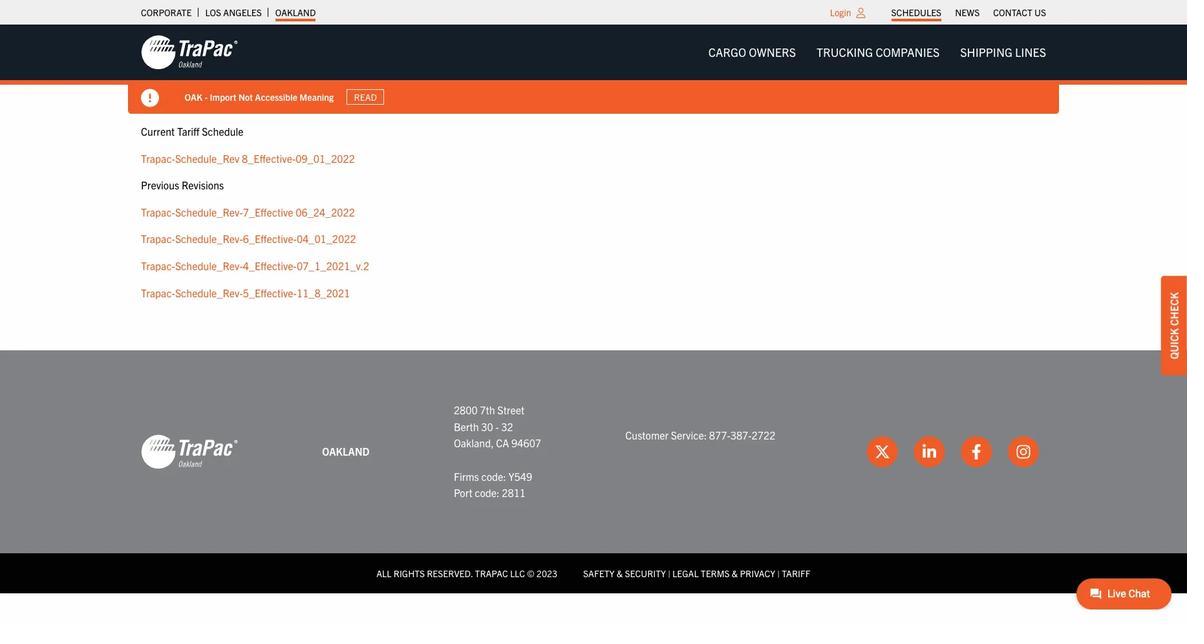 Task type: vqa. For each thing, say whether or not it's contained in the screenshot.
right 10/19/2023
no



Task type: locate. For each thing, give the bounding box(es) containing it.
y549
[[509, 470, 533, 483]]

trapac-schedule_rev 8_effective-09_01_2022
[[141, 152, 355, 165]]

main content containing current tariff schedule
[[128, 124, 1060, 312]]

los angeles link
[[205, 3, 262, 21]]

0 horizontal spatial -
[[205, 91, 208, 103]]

accessible
[[255, 91, 298, 103]]

5_effective-
[[243, 286, 297, 299]]

| left tariff link
[[778, 568, 780, 580]]

1 trapac- from the top
[[141, 152, 175, 165]]

solid image
[[141, 89, 159, 107]]

safety
[[584, 568, 615, 580]]

2 oakland image from the top
[[141, 434, 238, 470]]

-
[[205, 91, 208, 103], [496, 420, 499, 433]]

877-
[[710, 429, 731, 442]]

trapac
[[475, 568, 508, 580]]

los angeles
[[205, 6, 262, 18]]

trapac-schedule_rev-4_effective-07_1_2021_v.2 link
[[141, 259, 370, 272]]

code: right port
[[475, 487, 500, 500]]

legal
[[673, 568, 699, 580]]

us
[[1035, 6, 1047, 18]]

los
[[205, 6, 221, 18]]

login
[[831, 6, 852, 18]]

1 vertical spatial tariff
[[782, 568, 811, 580]]

1 vertical spatial -
[[496, 420, 499, 433]]

7th
[[480, 404, 495, 417]]

1 vertical spatial menu bar
[[699, 39, 1057, 65]]

customer
[[626, 429, 669, 442]]

- right 30
[[496, 420, 499, 433]]

| left legal
[[668, 568, 671, 580]]

1 horizontal spatial |
[[778, 568, 780, 580]]

schedule_rev-
[[175, 206, 243, 219], [175, 233, 243, 245], [175, 259, 243, 272], [175, 286, 243, 299]]

schedule_rev- down "trapac-schedule_rev-4_effective-07_1_2021_v.2"
[[175, 286, 243, 299]]

menu bar
[[885, 3, 1054, 21], [699, 39, 1057, 65]]

3 schedule_rev- from the top
[[175, 259, 243, 272]]

0 vertical spatial tariff
[[177, 125, 200, 138]]

menu bar down light image
[[699, 39, 1057, 65]]

main content
[[128, 124, 1060, 312]]

4 schedule_rev- from the top
[[175, 286, 243, 299]]

0 vertical spatial oakland image
[[141, 34, 238, 71]]

1 horizontal spatial &
[[732, 568, 738, 580]]

read link
[[347, 89, 385, 105]]

1 horizontal spatial tariff
[[782, 568, 811, 580]]

oakland image
[[141, 34, 238, 71], [141, 434, 238, 470]]

schedules link
[[892, 3, 942, 21]]

code:
[[482, 470, 507, 483], [475, 487, 500, 500]]

llc
[[510, 568, 525, 580]]

menu bar containing cargo owners
[[699, 39, 1057, 65]]

schedule_rev
[[175, 152, 240, 165]]

2 schedule_rev- from the top
[[175, 233, 243, 245]]

trapac-schedule_rev-6_effective-04_01_2022 link
[[141, 233, 356, 245]]

trapac- for trapac-schedule_rev-4_effective-07_1_2021_v.2
[[141, 259, 175, 272]]

0 vertical spatial menu bar
[[885, 3, 1054, 21]]

schedule
[[202, 125, 244, 138]]

oak
[[185, 91, 203, 103]]

4 trapac- from the top
[[141, 259, 175, 272]]

1 schedule_rev- from the top
[[175, 206, 243, 219]]

1 horizontal spatial oakland
[[322, 445, 370, 458]]

trapac- for trapac-schedule_rev-6_effective-04_01_2022
[[141, 233, 175, 245]]

0 horizontal spatial &
[[617, 568, 623, 580]]

1 vertical spatial oakland
[[322, 445, 370, 458]]

0 horizontal spatial |
[[668, 568, 671, 580]]

1 & from the left
[[617, 568, 623, 580]]

trapac- for trapac-schedule_rev-5_effective-11_8_2021
[[141, 286, 175, 299]]

& right safety at the bottom
[[617, 568, 623, 580]]

menu bar up shipping
[[885, 3, 1054, 21]]

- inside 2800 7th street berth 30 - 32 oakland, ca 94607
[[496, 420, 499, 433]]

0 horizontal spatial tariff
[[177, 125, 200, 138]]

2 trapac- from the top
[[141, 206, 175, 219]]

street
[[498, 404, 525, 417]]

banner
[[0, 25, 1188, 114]]

corporate
[[141, 6, 192, 18]]

5 trapac- from the top
[[141, 286, 175, 299]]

banner containing cargo owners
[[0, 25, 1188, 114]]

trapac-schedule_rev-4_effective-07_1_2021_v.2
[[141, 259, 370, 272]]

&
[[617, 568, 623, 580], [732, 568, 738, 580]]

footer
[[0, 351, 1188, 594]]

1 oakland image from the top
[[141, 34, 238, 71]]

1 vertical spatial code:
[[475, 487, 500, 500]]

current tariff schedule
[[141, 125, 244, 138]]

schedule_rev- up trapac-schedule_rev-5_effective-11_8_2021
[[175, 259, 243, 272]]

8_effective-
[[242, 152, 296, 165]]

& right terms
[[732, 568, 738, 580]]

privacy
[[741, 568, 776, 580]]

owners
[[749, 45, 797, 60]]

0 vertical spatial code:
[[482, 470, 507, 483]]

- right oak
[[205, 91, 208, 103]]

tariff
[[177, 125, 200, 138], [782, 568, 811, 580]]

schedule_rev- down the trapac-schedule_rev-7_effective 06_24_2022
[[175, 233, 243, 245]]

current
[[141, 125, 175, 138]]

import
[[210, 91, 237, 103]]

code: up '2811'
[[482, 470, 507, 483]]

security
[[625, 568, 666, 580]]

schedule_rev- down revisions
[[175, 206, 243, 219]]

3 trapac- from the top
[[141, 233, 175, 245]]

oakland
[[276, 6, 316, 18], [322, 445, 370, 458]]

cargo
[[709, 45, 747, 60]]

trapac-schedule_rev 8_effective-09_01_2022 link
[[141, 152, 355, 165]]

6_effective-
[[243, 233, 297, 245]]

lines
[[1016, 45, 1047, 60]]

tariff right current
[[177, 125, 200, 138]]

firms code:  y549 port code:  2811
[[454, 470, 533, 500]]

trapac-
[[141, 152, 175, 165], [141, 206, 175, 219], [141, 233, 175, 245], [141, 259, 175, 272], [141, 286, 175, 299]]

trapac-schedule_rev-7_effective 06_24_2022 link
[[141, 206, 355, 219]]

safety & security link
[[584, 568, 666, 580]]

not
[[239, 91, 253, 103]]

2 & from the left
[[732, 568, 738, 580]]

tariff right privacy
[[782, 568, 811, 580]]

angeles
[[223, 6, 262, 18]]

0 vertical spatial -
[[205, 91, 208, 103]]

0 horizontal spatial oakland
[[276, 6, 316, 18]]

trucking
[[817, 45, 874, 60]]

port
[[454, 487, 473, 500]]

1 vertical spatial oakland image
[[141, 434, 238, 470]]

1 horizontal spatial -
[[496, 420, 499, 433]]



Task type: describe. For each thing, give the bounding box(es) containing it.
32
[[502, 420, 514, 433]]

light image
[[857, 8, 866, 18]]

trapac- for trapac-schedule_rev-7_effective 06_24_2022
[[141, 206, 175, 219]]

firms
[[454, 470, 479, 483]]

2 | from the left
[[778, 568, 780, 580]]

trapac-schedule_rev-5_effective-11_8_2021
[[141, 286, 350, 299]]

2811
[[502, 487, 526, 500]]

schedule_rev- for 7_effective
[[175, 206, 243, 219]]

all rights reserved. trapac llc © 2023
[[377, 568, 558, 580]]

11_8_2021
[[297, 286, 350, 299]]

previous revisions
[[141, 179, 224, 192]]

quick check
[[1169, 292, 1182, 359]]

menu bar containing schedules
[[885, 3, 1054, 21]]

service:
[[671, 429, 707, 442]]

1 | from the left
[[668, 568, 671, 580]]

30
[[482, 420, 493, 433]]

trucking companies link
[[807, 39, 951, 65]]

news
[[956, 6, 980, 18]]

tariff link
[[782, 568, 811, 580]]

oakland link
[[276, 3, 316, 21]]

rights
[[394, 568, 425, 580]]

94607
[[512, 437, 542, 450]]

trapac-schedule_rev-7_effective 06_24_2022
[[141, 206, 355, 219]]

contact us
[[994, 6, 1047, 18]]

contact us link
[[994, 3, 1047, 21]]

©
[[528, 568, 535, 580]]

oakland image inside banner
[[141, 34, 238, 71]]

schedule_rev- for 4_effective-
[[175, 259, 243, 272]]

oak - import not accessible meaning
[[185, 91, 334, 103]]

contact
[[994, 6, 1033, 18]]

quick
[[1169, 328, 1182, 359]]

shipping lines link
[[951, 39, 1057, 65]]

berth
[[454, 420, 479, 433]]

cargo owners link
[[699, 39, 807, 65]]

customer service: 877-387-2722
[[626, 429, 776, 442]]

trapac-schedule_rev-6_effective-04_01_2022
[[141, 233, 356, 245]]

2800
[[454, 404, 478, 417]]

login link
[[831, 6, 852, 18]]

2800 7th street berth 30 - 32 oakland, ca 94607
[[454, 404, 542, 450]]

cargo owners
[[709, 45, 797, 60]]

04_01_2022
[[297, 233, 356, 245]]

footer containing 2800 7th street
[[0, 351, 1188, 594]]

06_24_2022
[[296, 206, 355, 219]]

terms
[[701, 568, 730, 580]]

corporate link
[[141, 3, 192, 21]]

all
[[377, 568, 392, 580]]

legal terms & privacy link
[[673, 568, 776, 580]]

09_01_2022
[[296, 152, 355, 165]]

7_effective
[[243, 206, 294, 219]]

schedules
[[892, 6, 942, 18]]

revisions
[[182, 179, 224, 192]]

reserved.
[[427, 568, 473, 580]]

schedule_rev- for 6_effective-
[[175, 233, 243, 245]]

schedule_rev- for 5_effective-
[[175, 286, 243, 299]]

shipping lines
[[961, 45, 1047, 60]]

07_1_2021_v.2
[[297, 259, 370, 272]]

shipping
[[961, 45, 1013, 60]]

0 vertical spatial oakland
[[276, 6, 316, 18]]

quick check link
[[1162, 276, 1188, 376]]

check
[[1169, 292, 1182, 326]]

4_effective-
[[243, 259, 297, 272]]

previous
[[141, 179, 179, 192]]

news link
[[956, 3, 980, 21]]

2722
[[752, 429, 776, 442]]

ca
[[496, 437, 510, 450]]

companies
[[876, 45, 940, 60]]

387-
[[731, 429, 752, 442]]

meaning
[[300, 91, 334, 103]]

read
[[355, 91, 378, 103]]

trapac-schedule_rev-5_effective-11_8_2021 link
[[141, 286, 350, 299]]

trapac- for trapac-schedule_rev 8_effective-09_01_2022
[[141, 152, 175, 165]]

oakland,
[[454, 437, 494, 450]]

2023
[[537, 568, 558, 580]]

safety & security | legal terms & privacy | tariff
[[584, 568, 811, 580]]

trucking companies
[[817, 45, 940, 60]]



